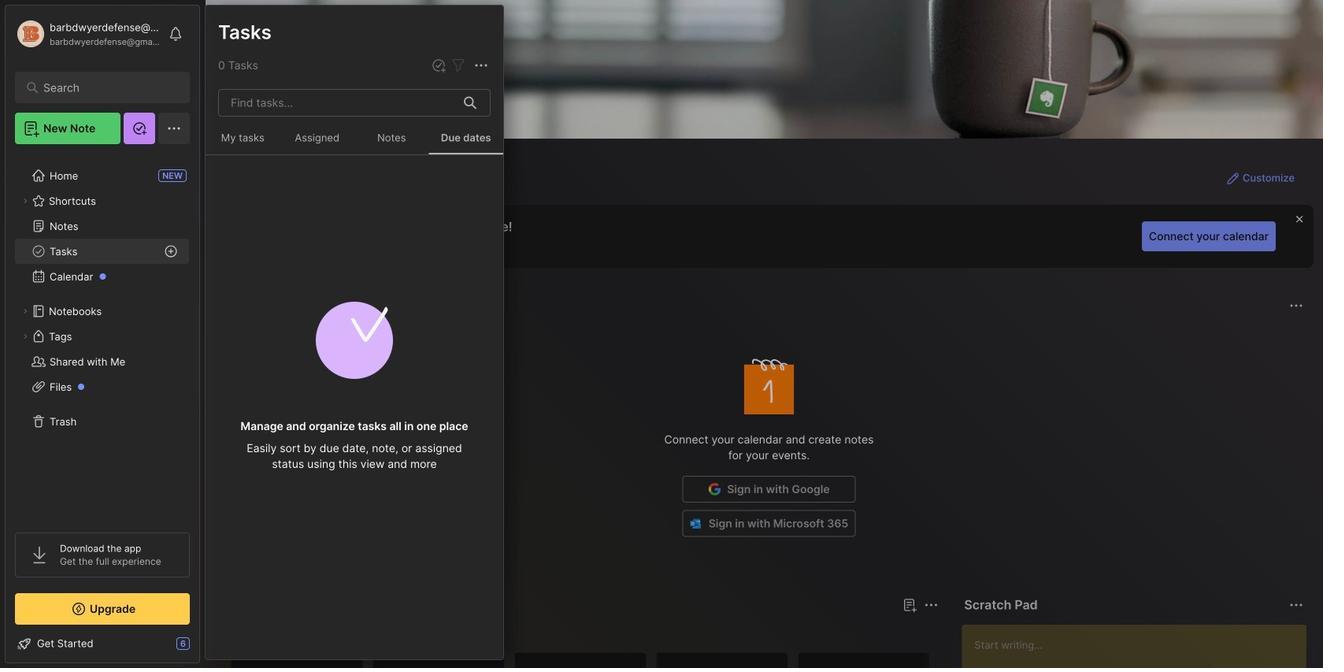 Task type: vqa. For each thing, say whether or not it's contained in the screenshot.
for within button
no



Task type: locate. For each thing, give the bounding box(es) containing it.
Search text field
[[43, 80, 169, 95]]

click to collapse image
[[199, 639, 211, 658]]

main element
[[0, 0, 205, 668]]

row group
[[231, 652, 1082, 668]]

expand notebooks image
[[20, 306, 30, 316]]

tree
[[6, 154, 199, 518]]

None search field
[[43, 78, 169, 97]]

Filter tasks field
[[449, 56, 468, 75]]

Help and Learning task checklist field
[[6, 631, 199, 656]]

Account field
[[15, 18, 161, 50]]

Find tasks… text field
[[221, 90, 455, 116]]

Start writing… text field
[[975, 625, 1306, 668]]

tab
[[234, 624, 280, 643]]



Task type: describe. For each thing, give the bounding box(es) containing it.
More actions and view options field
[[468, 56, 491, 75]]

none search field inside main element
[[43, 78, 169, 97]]

more actions and view options image
[[472, 56, 491, 75]]

tree inside main element
[[6, 154, 199, 518]]

new task image
[[431, 58, 447, 73]]

expand tags image
[[20, 332, 30, 341]]

filter tasks image
[[449, 56, 468, 75]]



